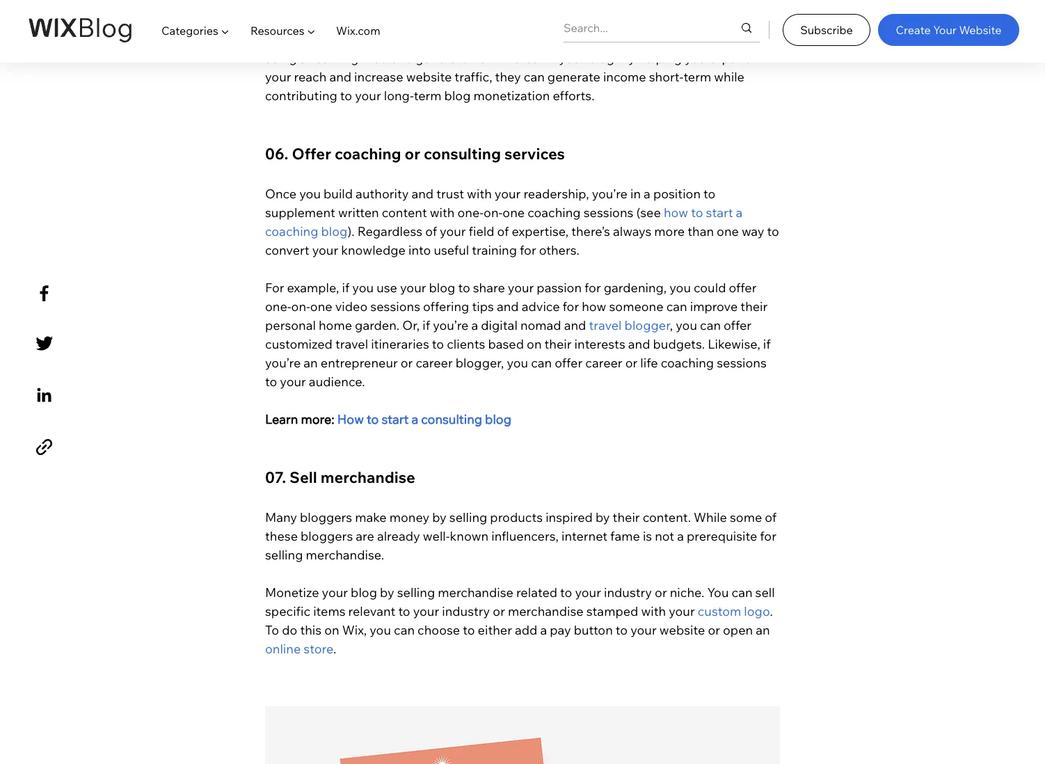 Task type: locate. For each thing, give the bounding box(es) containing it.
. inside . to do this on wix, you can choose to either add a pay button to your website or open an
[[770, 603, 774, 619]]

create
[[897, 23, 932, 37]]

income
[[604, 69, 647, 85]]

and up interests
[[565, 317, 587, 333]]

with right stamped
[[642, 603, 667, 619]]

income,
[[440, 31, 486, 47]]

coaching down readership,
[[528, 204, 581, 220]]

2 vertical spatial one
[[310, 298, 333, 314]]

2 horizontal spatial their
[[741, 298, 768, 314]]

0 horizontal spatial you're
[[265, 355, 301, 371]]

consulting down blogger, at the top left
[[422, 411, 483, 427]]

merchandise up make
[[321, 468, 416, 487]]

(see
[[637, 204, 661, 220]]

learn more: how to start a consulting blog
[[265, 411, 512, 427]]

0 vertical spatial if
[[342, 280, 350, 296]]

how inside for example, if you use your blog to share your passion for gardening, you could offer one-on-one video sessions offering tips and advice for how someone can improve their personal home garden. or, if you're a digital nomad and
[[582, 298, 607, 314]]

0 horizontal spatial if
[[342, 280, 350, 296]]

blog up relevant
[[351, 585, 377, 601]]

1 vertical spatial are
[[356, 528, 375, 544]]

one inside once you build authority and trust with your readership, you're in a position to supplement written content with one-on-one coaching sessions (see
[[503, 204, 525, 220]]

you right ,
[[676, 317, 698, 333]]

0 vertical spatial start
[[707, 204, 734, 220]]

2 ▼ from the left
[[307, 24, 316, 38]]

1 horizontal spatial their
[[613, 509, 640, 525]]

0 horizontal spatial with
[[430, 204, 455, 220]]

for down some
[[761, 528, 777, 544]]

1 horizontal spatial you're
[[433, 317, 469, 333]]

1 horizontal spatial on-
[[484, 204, 503, 220]]

1 horizontal spatial are
[[581, 31, 600, 47]]

and inside on top of helping you earn an income, virtual summits are a powerful marketing strategy using streaming media to generate new interest in your blog. by helping you expand your reach and increase website traffic, they can generate income short-term while contributing to your long-term blog monetization efforts.
[[330, 69, 352, 85]]

sessions inside once you build authority and trust with your readership, you're in a position to supplement written content with one-on-one coaching sessions (see
[[584, 204, 634, 220]]

can up custom logo
[[732, 585, 753, 601]]

into
[[409, 242, 431, 258]]

1 horizontal spatial travel
[[589, 317, 622, 333]]

1 horizontal spatial start
[[707, 204, 734, 220]]

written
[[338, 204, 379, 220]]

your
[[934, 23, 957, 37]]

1 vertical spatial start
[[382, 411, 409, 427]]

copy link of the article image
[[32, 435, 56, 459]]

0 vertical spatial offer
[[729, 280, 757, 296]]

offering
[[423, 298, 470, 314]]

1 horizontal spatial one-
[[458, 204, 484, 220]]

can
[[524, 69, 545, 85], [667, 298, 688, 314], [701, 317, 722, 333], [531, 355, 552, 371], [732, 585, 753, 601], [394, 622, 415, 638]]

1 vertical spatial website
[[660, 622, 706, 638]]

if
[[342, 280, 350, 296], [423, 317, 430, 333], [764, 336, 771, 352]]

a inside once you build authority and trust with your readership, you're in a position to supplement written content with one-on-one coaching sessions (see
[[644, 186, 651, 202]]

expand
[[710, 50, 753, 66]]

or down custom at the bottom right
[[708, 622, 721, 638]]

0 horizontal spatial on-
[[292, 298, 310, 314]]

summits
[[528, 31, 578, 47]]

to down earn
[[401, 50, 413, 66]]

an inside , you can offer customized travel itineraries to clients based on their interests and budgets. likewise, if you're an entrepreneur or career blogger, you can offer career or life coaching sessions to your audience.
[[304, 355, 318, 371]]

gardening,
[[604, 280, 667, 296]]

make
[[355, 509, 387, 525]]

efforts.
[[553, 87, 595, 103]]

your up how to start a coaching blog
[[495, 186, 521, 202]]

0 horizontal spatial by
[[380, 585, 395, 601]]

share article on twitter image
[[32, 331, 56, 356]]

stamped
[[587, 603, 639, 619]]

travel inside , you can offer customized travel itineraries to clients based on their interests and budgets. likewise, if you're an entrepreneur or career blogger, you can offer career or life coaching sessions to your audience.
[[336, 336, 368, 352]]

passion
[[537, 280, 582, 296]]

1 horizontal spatial website
[[660, 622, 706, 638]]

your up useful
[[440, 223, 466, 239]]

a left the pay
[[541, 622, 548, 638]]

0 vertical spatial .
[[770, 603, 774, 619]]

travel up entrepreneur
[[336, 336, 368, 352]]

offer down interests
[[555, 355, 583, 371]]

by up internet
[[596, 509, 610, 525]]

to right position
[[704, 186, 716, 202]]

a right how
[[412, 411, 419, 427]]

1 vertical spatial an
[[304, 355, 318, 371]]

industry up choose
[[442, 603, 490, 619]]

1 vertical spatial on-
[[292, 298, 310, 314]]

selling down these
[[265, 547, 303, 563]]

of up training
[[498, 223, 509, 239]]

1 vertical spatial consulting
[[422, 411, 483, 427]]

blog down traffic,
[[445, 87, 471, 103]]

0 horizontal spatial their
[[545, 336, 572, 352]]

1 vertical spatial generate
[[548, 69, 601, 85]]

.
[[770, 603, 774, 619], [333, 641, 337, 657]]

use
[[377, 280, 398, 296]]

contributing
[[265, 87, 338, 103]]

and up content
[[412, 186, 434, 202]]

garden.
[[355, 317, 400, 333]]

online store link
[[265, 622, 773, 657]]

share article on linkedin image
[[32, 383, 56, 407]]

items
[[313, 603, 346, 619]]

2 vertical spatial selling
[[397, 585, 435, 601]]

coaching up the convert
[[265, 223, 319, 239]]

career down clients
[[416, 355, 453, 371]]

many bloggers make money by selling products inspired by their content. while some of these bloggers are already well-known influencers, internet fame is not a prerequisite for selling merchandise.
[[265, 509, 780, 563]]

1 vertical spatial on
[[325, 622, 340, 638]]

offer inside for example, if you use your blog to share your passion for gardening, you could offer one-on-one video sessions offering tips and advice for how someone can improve their personal home garden. or, if you're a digital nomad and
[[729, 280, 757, 296]]

entrepreneur
[[321, 355, 398, 371]]

for right passion
[[585, 280, 601, 296]]

can down nomad in the top of the page
[[531, 355, 552, 371]]

do
[[282, 622, 298, 638]]

blog up offering
[[429, 280, 456, 296]]

to inside how to start a coaching blog
[[692, 204, 704, 220]]

helping up streaming
[[323, 31, 367, 47]]

0 horizontal spatial on
[[325, 622, 340, 638]]

if right likewise,
[[764, 336, 771, 352]]

0 horizontal spatial in
[[546, 50, 557, 66]]

1 vertical spatial travel
[[336, 336, 368, 352]]

for down expertise,
[[520, 242, 537, 258]]

always
[[614, 223, 652, 239]]

one inside for example, if you use your blog to share your passion for gardening, you could offer one-on-one video sessions offering tips and advice for how someone can improve their personal home garden. or, if you're a digital nomad and
[[310, 298, 333, 314]]

improve
[[691, 298, 738, 314]]

0 vertical spatial one-
[[458, 204, 484, 220]]

influencers,
[[492, 528, 559, 544]]

Search... search field
[[564, 14, 713, 42]]

their down nomad in the top of the page
[[545, 336, 572, 352]]

virtual
[[489, 31, 525, 47]]

0 vertical spatial generate
[[416, 50, 469, 66]]

▼ right categories
[[221, 24, 229, 38]]

0 horizontal spatial one
[[310, 298, 333, 314]]

a up way
[[737, 204, 743, 220]]

share article on twitter image
[[32, 331, 56, 356]]

consulting up trust
[[424, 144, 501, 163]]

share article on facebook image
[[32, 281, 56, 306], [32, 281, 56, 306]]

way
[[742, 223, 765, 239]]

1 vertical spatial one
[[717, 223, 739, 239]]

0 vertical spatial in
[[546, 50, 557, 66]]

you're down offering
[[433, 317, 469, 333]]

offer right could
[[729, 280, 757, 296]]

blogger,
[[456, 355, 504, 371]]

06.
[[265, 144, 289, 163]]

merchandise up either at the bottom left of page
[[438, 585, 514, 601]]

life
[[641, 355, 659, 371]]

in down summits
[[546, 50, 557, 66]]

0 horizontal spatial industry
[[442, 603, 490, 619]]

can left choose
[[394, 622, 415, 638]]

2 vertical spatial an
[[756, 622, 771, 638]]

1 vertical spatial in
[[631, 186, 641, 202]]

content
[[382, 204, 427, 220]]

1 ▼ from the left
[[221, 24, 229, 38]]

many
[[265, 509, 297, 525]]

1 horizontal spatial with
[[467, 186, 492, 202]]

start right how
[[382, 411, 409, 427]]

blog down written
[[321, 223, 348, 239]]

already
[[377, 528, 420, 544]]

2 horizontal spatial an
[[756, 622, 771, 638]]

your right the convert
[[312, 242, 339, 258]]

can inside for example, if you use your blog to share your passion for gardening, you could offer one-on-one video sessions offering tips and advice for how someone can improve their personal home garden. or, if you're a digital nomad and
[[667, 298, 688, 314]]

start
[[707, 204, 734, 220], [382, 411, 409, 427]]

2 horizontal spatial if
[[764, 336, 771, 352]]

blog.
[[589, 50, 618, 66]]

offer up likewise,
[[724, 317, 752, 333]]

top
[[286, 31, 306, 47]]

one-
[[458, 204, 484, 220], [265, 298, 292, 314]]

blog inside how to start a coaching blog
[[321, 223, 348, 239]]

to up than
[[692, 204, 704, 220]]

training
[[472, 242, 517, 258]]

with right trust
[[467, 186, 492, 202]]

2 vertical spatial sessions
[[717, 355, 767, 371]]

. down items
[[333, 641, 337, 657]]

on-
[[484, 204, 503, 220], [292, 298, 310, 314]]

budgets.
[[654, 336, 706, 352]]

merchandise.
[[306, 547, 385, 563]]

you're inside once you build authority and trust with your readership, you're in a position to supplement written content with one-on-one coaching sessions (see
[[592, 186, 628, 202]]

content.
[[643, 509, 692, 525]]

or,
[[403, 317, 420, 333]]

store
[[304, 641, 333, 657]]

new
[[472, 50, 496, 66]]

if inside , you can offer customized travel itineraries to clients based on their interests and budgets. likewise, if you're an entrepreneur or career blogger, you can offer career or life coaching sessions to your audience.
[[764, 336, 771, 352]]

website
[[406, 69, 452, 85], [660, 622, 706, 638]]

1 horizontal spatial by
[[433, 509, 447, 525]]

a inside the many bloggers make money by selling products inspired by their content. while some of these bloggers are already well-known influencers, internet fame is not a prerequisite for selling merchandise.
[[678, 528, 685, 544]]

helping up short-
[[639, 50, 683, 66]]

2 vertical spatial if
[[764, 336, 771, 352]]

while
[[715, 69, 745, 85]]

powerful
[[612, 31, 664, 47]]

on
[[265, 31, 283, 47]]

1 vertical spatial .
[[333, 641, 337, 657]]

can up ,
[[667, 298, 688, 314]]

0 horizontal spatial an
[[304, 355, 318, 371]]

a up blog.
[[602, 31, 609, 47]]

1 vertical spatial if
[[423, 317, 430, 333]]

their right improve
[[741, 298, 768, 314]]

term left while
[[684, 69, 712, 85]]

0 vertical spatial sessions
[[584, 204, 634, 220]]

0 vertical spatial you're
[[592, 186, 628, 202]]

1 horizontal spatial generate
[[548, 69, 601, 85]]

an right earn
[[423, 31, 437, 47]]

0 vertical spatial travel
[[589, 317, 622, 333]]

2 horizontal spatial sessions
[[717, 355, 767, 371]]

0 horizontal spatial helping
[[323, 31, 367, 47]]

and down streaming
[[330, 69, 352, 85]]

1 horizontal spatial industry
[[604, 585, 653, 601]]

you up "supplement"
[[300, 186, 321, 202]]

0 horizontal spatial career
[[416, 355, 453, 371]]

selling up known
[[450, 509, 488, 525]]

you inside . to do this on wix, you can choose to either add a pay button to your website or open an
[[370, 622, 391, 638]]

or up either at the bottom left of page
[[493, 603, 506, 619]]

your up items
[[322, 585, 348, 601]]

coaching down budgets. at right top
[[661, 355, 715, 371]]

sell
[[756, 585, 776, 601]]

1 vertical spatial offer
[[724, 317, 752, 333]]

you're
[[592, 186, 628, 202], [433, 317, 469, 333], [265, 355, 301, 371]]

1 vertical spatial with
[[430, 204, 455, 220]]

one- up field
[[458, 204, 484, 220]]

0 vertical spatial are
[[581, 31, 600, 47]]

2 horizontal spatial with
[[642, 603, 667, 619]]

coaching inside once you build authority and trust with your readership, you're in a position to supplement written content with one-on-one coaching sessions (see
[[528, 204, 581, 220]]

1 horizontal spatial sessions
[[584, 204, 634, 220]]

0 vertical spatial industry
[[604, 585, 653, 601]]

categories
[[162, 24, 219, 38]]

a inside . to do this on wix, you can choose to either add a pay button to your website or open an
[[541, 622, 548, 638]]

1 vertical spatial merchandise
[[438, 585, 514, 601]]

tips
[[472, 298, 494, 314]]

to right way
[[768, 223, 780, 239]]

your down stamped
[[631, 622, 657, 638]]

how up interests
[[582, 298, 607, 314]]

their inside the many bloggers make money by selling products inspired by their content. while some of these bloggers are already well-known influencers, internet fame is not a prerequisite for selling merchandise.
[[613, 509, 640, 525]]

2 vertical spatial you're
[[265, 355, 301, 371]]

1 vertical spatial sessions
[[371, 298, 421, 314]]

1 vertical spatial bloggers
[[301, 528, 353, 544]]

1 vertical spatial selling
[[265, 547, 303, 563]]

on down items
[[325, 622, 340, 638]]

0 horizontal spatial sessions
[[371, 298, 421, 314]]

blog inside monetize your blog by selling merchandise related to your industry or niche. you can sell specific items relevant to your industry or merchandise stamped with your
[[351, 585, 377, 601]]

0 vertical spatial how
[[664, 204, 689, 220]]

one down 'example,'
[[310, 298, 333, 314]]

clients
[[447, 336, 486, 352]]

1 horizontal spatial how
[[664, 204, 689, 220]]

your down summits
[[560, 50, 586, 66]]

a inside on top of helping you earn an income, virtual summits are a powerful marketing strategy using streaming media to generate new interest in your blog. by helping you expand your reach and increase website traffic, they can generate income short-term while contributing to your long-term blog monetization efforts.
[[602, 31, 609, 47]]

start inside how to start a coaching blog
[[707, 204, 734, 220]]

website down 'niche.'
[[660, 622, 706, 638]]

by
[[621, 50, 636, 66]]

their
[[741, 298, 768, 314], [545, 336, 572, 352], [613, 509, 640, 525]]

None search field
[[564, 14, 760, 42]]

resources
[[251, 24, 305, 38]]

monetizing an online chocolate store image
[[265, 707, 781, 765]]

start up than
[[707, 204, 734, 220]]

website
[[960, 23, 1002, 37]]

2 horizontal spatial you're
[[592, 186, 628, 202]]

generate down income,
[[416, 50, 469, 66]]

you down the based at the top of page
[[507, 355, 529, 371]]

categories ▼
[[162, 24, 229, 38]]

copy link of the article image
[[32, 435, 56, 459]]

1 horizontal spatial one
[[503, 204, 525, 220]]

travel blogger link
[[587, 317, 671, 333]]

one left way
[[717, 223, 739, 239]]

one- down for
[[265, 298, 292, 314]]

. for .
[[333, 641, 337, 657]]

of right some
[[766, 509, 777, 525]]

1 vertical spatial how
[[582, 298, 607, 314]]

blog
[[445, 87, 471, 103], [321, 223, 348, 239], [429, 280, 456, 296], [485, 411, 512, 427], [351, 585, 377, 601]]

to down stamped
[[616, 622, 628, 638]]

by up well-
[[433, 509, 447, 525]]

0 horizontal spatial start
[[382, 411, 409, 427]]

2 horizontal spatial selling
[[450, 509, 488, 525]]

1 horizontal spatial in
[[631, 186, 641, 202]]

on inside . to do this on wix, you can choose to either add a pay button to your website or open an
[[325, 622, 340, 638]]

on- inside for example, if you use your blog to share your passion for gardening, you could offer one-on-one video sessions offering tips and advice for how someone can improve their personal home garden. or, if you're a digital nomad and
[[292, 298, 310, 314]]

open
[[724, 622, 754, 638]]

than
[[688, 223, 715, 239]]

0 vertical spatial merchandise
[[321, 468, 416, 487]]

how down position
[[664, 204, 689, 220]]

1 horizontal spatial helping
[[639, 50, 683, 66]]

well-
[[423, 528, 450, 544]]

0 vertical spatial on-
[[484, 204, 503, 220]]

0 horizontal spatial one-
[[265, 298, 292, 314]]

1 horizontal spatial selling
[[397, 585, 435, 601]]

of right top
[[309, 31, 320, 47]]

are up blog.
[[581, 31, 600, 47]]

while
[[694, 509, 728, 525]]

sessions down use at the top
[[371, 298, 421, 314]]

blog inside for example, if you use your blog to share your passion for gardening, you could offer one-on-one video sessions offering tips and advice for how someone can improve their personal home garden. or, if you're a digital nomad and
[[429, 280, 456, 296]]

these
[[265, 528, 298, 544]]

if up video
[[342, 280, 350, 296]]

or
[[405, 144, 421, 163], [401, 355, 413, 371], [626, 355, 638, 371], [655, 585, 668, 601], [493, 603, 506, 619], [708, 622, 721, 638]]

0 vertical spatial on
[[527, 336, 542, 352]]

one up ). regardless of your field of expertise, there's always more than one way to convert your knowledge into useful training for others. at the top
[[503, 204, 525, 220]]

1 horizontal spatial .
[[770, 603, 774, 619]]

you're inside for example, if you use your blog to share your passion for gardening, you could offer one-on-one video sessions offering tips and advice for how someone can improve their personal home garden. or, if you're a digital nomad and
[[433, 317, 469, 333]]

your up advice on the top of page
[[508, 280, 534, 296]]

1 horizontal spatial an
[[423, 31, 437, 47]]

by
[[433, 509, 447, 525], [596, 509, 610, 525], [380, 585, 395, 601]]

0 vertical spatial one
[[503, 204, 525, 220]]

0 horizontal spatial travel
[[336, 336, 368, 352]]

you inside once you build authority and trust with your readership, you're in a position to supplement written content with one-on-one coaching sessions (see
[[300, 186, 321, 202]]

if right 'or,'
[[423, 317, 430, 333]]

their up the fame
[[613, 509, 640, 525]]

with
[[467, 186, 492, 202], [430, 204, 455, 220], [642, 603, 667, 619]]

0 horizontal spatial .
[[333, 641, 337, 657]]

a up (see at the top of page
[[644, 186, 651, 202]]

are inside the many bloggers make money by selling products inspired by their content. while some of these bloggers are already well-known influencers, internet fame is not a prerequisite for selling merchandise.
[[356, 528, 375, 544]]

you're up there's on the top right
[[592, 186, 628, 202]]

create your website link
[[879, 14, 1020, 46]]

expertise,
[[512, 223, 569, 239]]

0 vertical spatial website
[[406, 69, 452, 85]]

1 vertical spatial term
[[414, 87, 442, 103]]

on- up field
[[484, 204, 503, 220]]

you down relevant
[[370, 622, 391, 638]]

0 horizontal spatial ▼
[[221, 24, 229, 38]]



Task type: describe. For each thing, give the bounding box(es) containing it.
short-
[[650, 69, 684, 85]]

position
[[654, 186, 701, 202]]

traffic,
[[455, 69, 493, 85]]

resources  ▼
[[251, 24, 316, 38]]

share article on linkedin image
[[32, 383, 56, 407]]

one- inside for example, if you use your blog to share your passion for gardening, you could offer one-on-one video sessions offering tips and advice for how someone can improve their personal home garden. or, if you're a digital nomad and
[[265, 298, 292, 314]]

07. sell merchandise
[[265, 468, 416, 487]]

and up the digital
[[497, 298, 519, 314]]

audience.
[[309, 374, 365, 390]]

you left could
[[670, 280, 691, 296]]

0 horizontal spatial term
[[414, 87, 442, 103]]

to down streaming
[[340, 87, 352, 103]]

once
[[265, 186, 297, 202]]

your right use at the top
[[400, 280, 427, 296]]

2 career from the left
[[586, 355, 623, 371]]

create your website
[[897, 23, 1002, 37]]

offer
[[292, 144, 331, 163]]

blog down blogger, at the top left
[[485, 411, 512, 427]]

can down improve
[[701, 317, 722, 333]]

for inside the many bloggers make money by selling products inspired by their content. while some of these bloggers are already well-known influencers, internet fame is not a prerequisite for selling merchandise.
[[761, 528, 777, 544]]

field
[[469, 223, 495, 239]]

). regardless of your field of expertise, there's always more than one way to convert your knowledge into useful training for others.
[[265, 223, 783, 258]]

to inside ). regardless of your field of expertise, there's always more than one way to convert your knowledge into useful training for others.
[[768, 223, 780, 239]]

sessions inside for example, if you use your blog to share your passion for gardening, you could offer one-on-one video sessions offering tips and advice for how someone can improve their personal home garden. or, if you're a digital nomad and
[[371, 298, 421, 314]]

is
[[643, 528, 653, 544]]

using
[[265, 50, 297, 66]]

and inside once you build authority and trust with your readership, you're in a position to supplement written content with one-on-one coaching sessions (see
[[412, 186, 434, 202]]

with inside monetize your blog by selling merchandise related to your industry or niche. you can sell specific items relevant to your industry or merchandise stamped with your
[[642, 603, 667, 619]]

1 vertical spatial helping
[[639, 50, 683, 66]]

1 horizontal spatial if
[[423, 317, 430, 333]]

of inside on top of helping you earn an income, virtual summits are a powerful marketing strategy using streaming media to generate new interest in your blog. by helping you expand your reach and increase website traffic, they can generate income short-term while contributing to your long-term blog monetization efforts.
[[309, 31, 320, 47]]

1 vertical spatial industry
[[442, 603, 490, 619]]

can inside on top of helping you earn an income, virtual summits are a powerful marketing strategy using streaming media to generate new interest in your blog. by helping you expand your reach and increase website traffic, they can generate income short-term while contributing to your long-term blog monetization efforts.
[[524, 69, 545, 85]]

2 horizontal spatial by
[[596, 509, 610, 525]]

logo
[[745, 603, 770, 619]]

or left 'niche.'
[[655, 585, 668, 601]]

more
[[655, 223, 685, 239]]

known
[[450, 528, 489, 544]]

a inside for example, if you use your blog to share your passion for gardening, you could offer one-on-one video sessions offering tips and advice for how someone can improve their personal home garden. or, if you're a digital nomad and
[[472, 317, 479, 333]]

your down using
[[265, 69, 291, 85]]

▼ for categories ▼
[[221, 24, 229, 38]]

more:
[[301, 411, 335, 427]]

wix.com link
[[326, 11, 391, 50]]

a inside how to start a coaching blog
[[737, 204, 743, 220]]

itineraries
[[371, 336, 430, 352]]

0 horizontal spatial generate
[[416, 50, 469, 66]]

choose
[[418, 622, 460, 638]]

2 vertical spatial merchandise
[[508, 603, 584, 619]]

sessions inside , you can offer customized travel itineraries to clients based on their interests and budgets. likewise, if you're an entrepreneur or career blogger, you can offer career or life coaching sessions to your audience.
[[717, 355, 767, 371]]

, you can offer customized travel itineraries to clients based on their interests and budgets. likewise, if you're an entrepreneur or career blogger, you can offer career or life coaching sessions to your audience.
[[265, 317, 774, 390]]

you down "marketing"
[[685, 50, 707, 66]]

1 career from the left
[[416, 355, 453, 371]]

based
[[488, 336, 524, 352]]

by inside monetize your blog by selling merchandise related to your industry or niche. you can sell specific items relevant to your industry or merchandise stamped with your
[[380, 585, 395, 601]]

earn
[[394, 31, 420, 47]]

or inside . to do this on wix, you can choose to either add a pay button to your website or open an
[[708, 622, 721, 638]]

you
[[708, 585, 729, 601]]

once you build authority and trust with your readership, you're in a position to supplement written content with one-on-one coaching sessions (see
[[265, 186, 719, 220]]

or up the authority
[[405, 144, 421, 163]]

to inside once you build authority and trust with your readership, you're in a position to supplement written content with one-on-one coaching sessions (see
[[704, 186, 716, 202]]

customized
[[265, 336, 333, 352]]

online
[[265, 641, 301, 657]]

on- inside once you build authority and trust with your readership, you're in a position to supplement written content with one-on-one coaching sessions (see
[[484, 204, 503, 220]]

useful
[[434, 242, 470, 258]]

interests
[[575, 336, 626, 352]]

2 vertical spatial offer
[[555, 355, 583, 371]]

streaming
[[300, 50, 359, 66]]

coaching up the authority
[[335, 144, 402, 163]]

add
[[515, 622, 538, 638]]

convert
[[265, 242, 310, 258]]

▼ for resources  ▼
[[307, 24, 316, 38]]

on inside , you can offer customized travel itineraries to clients based on their interests and budgets. likewise, if you're an entrepreneur or career blogger, you can offer career or life coaching sessions to your audience.
[[527, 336, 542, 352]]

blog inside on top of helping you earn an income, virtual summits are a powerful marketing strategy using streaming media to generate new interest in your blog. by helping you expand your reach and increase website traffic, they can generate income short-term while contributing to your long-term blog monetization efforts.
[[445, 87, 471, 103]]

to inside for example, if you use your blog to share your passion for gardening, you could offer one-on-one video sessions offering tips and advice for how someone can improve their personal home garden. or, if you're a digital nomad and
[[459, 280, 471, 296]]

travel blogger
[[587, 317, 671, 333]]

to left clients
[[432, 336, 444, 352]]

how inside how to start a coaching blog
[[664, 204, 689, 220]]

your down 'niche.'
[[669, 603, 695, 619]]

long-
[[384, 87, 414, 103]]

07.
[[265, 468, 286, 487]]

to right how
[[367, 411, 379, 427]]

in inside once you build authority and trust with your readership, you're in a position to supplement written content with one-on-one coaching sessions (see
[[631, 186, 641, 202]]

either
[[478, 622, 513, 638]]

an inside on top of helping you earn an income, virtual summits are a powerful marketing strategy using streaming media to generate new interest in your blog. by helping you expand your reach and increase website traffic, they can generate income short-term while contributing to your long-term blog monetization efforts.
[[423, 31, 437, 47]]

their inside , you can offer customized travel itineraries to clients based on their interests and budgets. likewise, if you're an entrepreneur or career blogger, you can offer career or life coaching sessions to your audience.
[[545, 336, 572, 352]]

0 vertical spatial consulting
[[424, 144, 501, 163]]

related
[[517, 585, 558, 601]]

1 horizontal spatial term
[[684, 69, 712, 85]]

to right relevant
[[399, 603, 411, 619]]

your down increase
[[355, 87, 381, 103]]

interest
[[499, 50, 544, 66]]

your inside . to do this on wix, you can choose to either add a pay button to your website or open an
[[631, 622, 657, 638]]

some
[[731, 509, 763, 525]]

0 horizontal spatial selling
[[265, 547, 303, 563]]

0 vertical spatial selling
[[450, 509, 488, 525]]

subscribe link
[[783, 14, 871, 46]]

reach
[[294, 69, 327, 85]]

wix,
[[342, 622, 367, 638]]

. for . to do this on wix, you can choose to either add a pay button to your website or open an
[[770, 603, 774, 619]]

your inside once you build authority and trust with your readership, you're in a position to supplement written content with one-on-one coaching sessions (see
[[495, 186, 521, 202]]

your inside , you can offer customized travel itineraries to clients based on their interests and budgets. likewise, if you're an entrepreneur or career blogger, you can offer career or life coaching sessions to your audience.
[[280, 374, 306, 390]]

custom logo
[[695, 603, 770, 619]]

or left life at the right top of page
[[626, 355, 638, 371]]

0 vertical spatial bloggers
[[300, 509, 353, 525]]

learn
[[265, 411, 298, 427]]

an inside . to do this on wix, you can choose to either add a pay button to your website or open an
[[756, 622, 771, 638]]

06. offer coaching or consulting services
[[265, 144, 565, 163]]

how to start a coaching blog
[[265, 204, 746, 239]]

you up media
[[370, 31, 391, 47]]

and inside , you can offer customized travel itineraries to clients based on their interests and budgets. likewise, if you're an entrepreneur or career blogger, you can offer career or life coaching sessions to your audience.
[[629, 336, 651, 352]]

one inside ). regardless of your field of expertise, there's always more than one way to convert your knowledge into useful training for others.
[[717, 223, 739, 239]]

not
[[655, 528, 675, 544]]

of up into
[[426, 223, 437, 239]]

money
[[390, 509, 430, 525]]

for inside ). regardless of your field of expertise, there's always more than one way to convert your knowledge into useful training for others.
[[520, 242, 537, 258]]

internet
[[562, 528, 608, 544]]

strategy
[[729, 31, 778, 47]]

you up video
[[353, 280, 374, 296]]

custom
[[698, 603, 742, 619]]

can inside monetize your blog by selling merchandise related to your industry or niche. you can sell specific items relevant to your industry or merchandise stamped with your
[[732, 585, 753, 601]]

your up stamped
[[576, 585, 602, 601]]

prerequisite
[[687, 528, 758, 544]]

to left either at the bottom left of page
[[463, 622, 475, 638]]

trust
[[437, 186, 465, 202]]

to
[[265, 622, 279, 638]]

share
[[473, 280, 505, 296]]

one- inside once you build authority and trust with your readership, you're in a position to supplement written content with one-on-one coaching sessions (see
[[458, 204, 484, 220]]

you're inside , you can offer customized travel itineraries to clients based on their interests and budgets. likewise, if you're an entrepreneur or career blogger, you can offer career or life coaching sessions to your audience.
[[265, 355, 301, 371]]

in inside on top of helping you earn an income, virtual summits are a powerful marketing strategy using streaming media to generate new interest in your blog. by helping you expand your reach and increase website traffic, they can generate income short-term while contributing to your long-term blog monetization efforts.
[[546, 50, 557, 66]]

to up learn
[[265, 374, 277, 390]]

can inside . to do this on wix, you can choose to either add a pay button to your website or open an
[[394, 622, 415, 638]]

coaching inside , you can offer customized travel itineraries to clients based on their interests and budgets. likewise, if you're an entrepreneur or career blogger, you can offer career or life coaching sessions to your audience.
[[661, 355, 715, 371]]

for
[[265, 280, 285, 296]]

your up choose
[[413, 603, 440, 619]]

readership,
[[524, 186, 590, 202]]

likewise,
[[708, 336, 761, 352]]

relevant
[[349, 603, 396, 619]]

0 vertical spatial helping
[[323, 31, 367, 47]]

website inside . to do this on wix, you can choose to either add a pay button to your website or open an
[[660, 622, 706, 638]]

how to start a coaching blog link
[[265, 204, 746, 239]]

of inside the many bloggers make money by selling products inspired by their content. while some of these bloggers are already well-known influencers, internet fame is not a prerequisite for selling merchandise.
[[766, 509, 777, 525]]

for down passion
[[563, 298, 580, 314]]

someone
[[610, 298, 664, 314]]

how
[[338, 411, 364, 427]]

selling inside monetize your blog by selling merchandise related to your industry or niche. you can sell specific items relevant to your industry or merchandise stamped with your
[[397, 585, 435, 601]]

monetize your blog by selling merchandise related to your industry or niche. you can sell specific items relevant to your industry or merchandise stamped with your
[[265, 585, 778, 619]]

digital
[[481, 317, 518, 333]]

or down "itineraries"
[[401, 355, 413, 371]]

services
[[505, 144, 565, 163]]

website inside on top of helping you earn an income, virtual summits are a powerful marketing strategy using streaming media to generate new interest in your blog. by helping you expand your reach and increase website traffic, they can generate income short-term while contributing to your long-term blog monetization efforts.
[[406, 69, 452, 85]]

are inside on top of helping you earn an income, virtual summits are a powerful marketing strategy using streaming media to generate new interest in your blog. by helping you expand your reach and increase website traffic, they can generate income short-term while contributing to your long-term blog monetization efforts.
[[581, 31, 600, 47]]

fame
[[611, 528, 641, 544]]

home
[[319, 317, 352, 333]]

to right related
[[561, 585, 573, 601]]

online store
[[265, 622, 773, 657]]

personal
[[265, 317, 316, 333]]

coaching inside how to start a coaching blog
[[265, 223, 319, 239]]

products
[[490, 509, 543, 525]]

their inside for example, if you use your blog to share your passion for gardening, you could offer one-on-one video sessions offering tips and advice for how someone can improve their personal home garden. or, if you're a digital nomad and
[[741, 298, 768, 314]]



Task type: vqa. For each thing, say whether or not it's contained in the screenshot.
data associated with write
no



